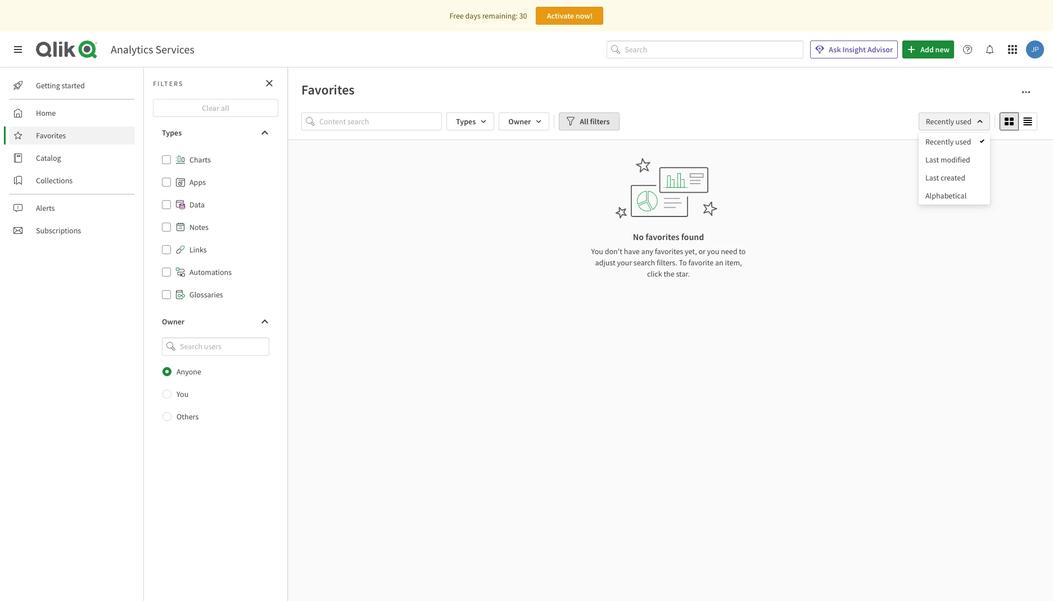 Task type: describe. For each thing, give the bounding box(es) containing it.
started
[[62, 80, 85, 91]]

activate
[[547, 11, 574, 21]]

insight
[[843, 44, 866, 55]]

recently used option
[[919, 133, 991, 151]]

don't
[[605, 246, 623, 256]]

recently for recently used option at the right
[[926, 137, 954, 147]]

ask insight advisor button
[[811, 40, 898, 58]]

list box inside filters region
[[919, 133, 991, 205]]

0 vertical spatial favorites
[[646, 231, 680, 242]]

all
[[580, 116, 589, 127]]

home
[[36, 108, 56, 118]]

filters
[[153, 79, 184, 87]]

your
[[617, 258, 632, 268]]

notes
[[190, 222, 209, 232]]

free
[[450, 11, 464, 21]]

Search text field
[[625, 40, 804, 59]]

favorite
[[689, 258, 714, 268]]

activate now!
[[547, 11, 593, 21]]

advisor
[[868, 44, 893, 55]]

analytics services
[[111, 42, 195, 56]]

switch view group
[[1000, 112, 1038, 130]]

apps
[[190, 177, 206, 187]]

activate now! link
[[536, 7, 604, 25]]

modified
[[941, 155, 971, 165]]

collections link
[[9, 172, 135, 190]]

home link
[[9, 104, 135, 122]]

favorites inside the navigation pane element
[[36, 130, 66, 141]]

you
[[707, 246, 720, 256]]

Content search text field
[[319, 112, 442, 131]]

close sidebar menu image
[[13, 45, 22, 54]]

used for the "recently used" field
[[956, 116, 972, 127]]

need
[[721, 246, 738, 256]]

subscriptions link
[[9, 222, 135, 240]]

to
[[739, 246, 746, 256]]

automations
[[190, 267, 232, 277]]

last modified
[[926, 155, 971, 165]]

filters.
[[657, 258, 678, 268]]

recently used for the "recently used" field
[[926, 116, 972, 127]]

navigation pane element
[[0, 72, 143, 244]]

no favorites found you don't have any favorites yet, or you need to adjust your search filters. to favorite an item, click the star.
[[591, 231, 746, 279]]

getting
[[36, 80, 60, 91]]

last created option
[[919, 169, 991, 187]]

found
[[682, 231, 704, 242]]

recently for the "recently used" field
[[926, 116, 955, 127]]

charts
[[190, 155, 211, 165]]

now!
[[576, 11, 593, 21]]

created
[[941, 173, 966, 183]]

analytics services element
[[111, 42, 195, 56]]

recently used for recently used option at the right
[[926, 137, 972, 147]]



Task type: locate. For each thing, give the bounding box(es) containing it.
1 vertical spatial used
[[956, 137, 972, 147]]

1 vertical spatial recently used
[[926, 137, 972, 147]]

alerts link
[[9, 199, 135, 217]]

filters region
[[0, 0, 1053, 601]]

last created
[[926, 173, 966, 183]]

item,
[[725, 258, 742, 268]]

alphabetical
[[926, 191, 967, 201]]

favorites up any
[[646, 231, 680, 242]]

used up modified
[[956, 137, 972, 147]]

recently used up last modified
[[926, 137, 972, 147]]

catalog link
[[9, 149, 135, 167]]

1 vertical spatial recently
[[926, 137, 954, 147]]

others
[[177, 412, 199, 422]]

used
[[956, 116, 972, 127], [956, 137, 972, 147]]

ask insight advisor
[[829, 44, 893, 55]]

glossaries
[[190, 290, 223, 300]]

an
[[715, 258, 724, 268]]

no
[[633, 231, 644, 242]]

favorites link
[[9, 127, 135, 145]]

types button
[[153, 124, 278, 142]]

used up recently used option at the right
[[956, 116, 972, 127]]

recently inside option
[[926, 137, 954, 147]]

yet,
[[685, 246, 697, 256]]

2 recently used from the top
[[926, 137, 972, 147]]

last inside "option"
[[926, 155, 939, 165]]

catalog
[[36, 153, 61, 163]]

0 vertical spatial favorites
[[301, 81, 355, 98]]

recently used inside field
[[926, 116, 972, 127]]

1 recently from the top
[[926, 116, 955, 127]]

recently up recently used option at the right
[[926, 116, 955, 127]]

list box containing recently used
[[919, 133, 991, 205]]

searchbar element
[[607, 40, 804, 59]]

0 vertical spatial you
[[591, 246, 603, 256]]

0 vertical spatial recently used
[[926, 116, 972, 127]]

0 vertical spatial last
[[926, 155, 939, 165]]

used for recently used option at the right
[[956, 137, 972, 147]]

you up others
[[177, 389, 189, 399]]

you inside no favorites found you don't have any favorites yet, or you need to adjust your search filters. to favorite an item, click the star.
[[591, 246, 603, 256]]

remaining:
[[482, 11, 518, 21]]

1 recently used from the top
[[926, 116, 972, 127]]

free days remaining: 30
[[450, 11, 527, 21]]

to
[[679, 258, 687, 268]]

search
[[634, 258, 655, 268]]

days
[[465, 11, 481, 21]]

0 vertical spatial used
[[956, 116, 972, 127]]

collections
[[36, 175, 73, 186]]

owner button
[[153, 313, 278, 331]]

0 horizontal spatial favorites
[[36, 130, 66, 141]]

last for last created
[[926, 173, 939, 183]]

adjust
[[595, 258, 616, 268]]

subscriptions
[[36, 226, 81, 236]]

or
[[699, 246, 706, 256]]

star.
[[676, 269, 690, 279]]

recently up last modified
[[926, 137, 954, 147]]

1 horizontal spatial you
[[591, 246, 603, 256]]

owner
[[162, 317, 185, 327]]

alphabetical option
[[919, 187, 991, 205]]

1 vertical spatial you
[[177, 389, 189, 399]]

you inside owner option group
[[177, 389, 189, 399]]

favorites up filters.
[[655, 246, 684, 256]]

ask
[[829, 44, 841, 55]]

used inside the "recently used" field
[[956, 116, 972, 127]]

you up 'adjust'
[[591, 246, 603, 256]]

Recently used field
[[919, 112, 991, 130]]

recently used
[[926, 116, 972, 127], [926, 137, 972, 147]]

anyone
[[177, 367, 201, 377]]

all filters
[[580, 116, 610, 127]]

recently used up recently used option at the right
[[926, 116, 972, 127]]

analytics
[[111, 42, 153, 56]]

last up last created at the right of page
[[926, 155, 939, 165]]

any
[[642, 246, 654, 256]]

the
[[664, 269, 675, 279]]

alerts
[[36, 203, 55, 213]]

2 used from the top
[[956, 137, 972, 147]]

favorites
[[301, 81, 355, 98], [36, 130, 66, 141]]

list box
[[919, 133, 991, 205]]

owner option group
[[153, 360, 278, 428]]

all filters button
[[559, 112, 620, 130]]

2 last from the top
[[926, 173, 939, 183]]

1 vertical spatial favorites
[[655, 246, 684, 256]]

1 vertical spatial favorites
[[36, 130, 66, 141]]

1 vertical spatial last
[[926, 173, 939, 183]]

recently
[[926, 116, 955, 127], [926, 137, 954, 147]]

last inside option
[[926, 173, 939, 183]]

0 vertical spatial recently
[[926, 116, 955, 127]]

1 horizontal spatial favorites
[[301, 81, 355, 98]]

click
[[647, 269, 662, 279]]

services
[[156, 42, 195, 56]]

data
[[190, 200, 205, 210]]

types
[[162, 128, 182, 138]]

recently used inside option
[[926, 137, 972, 147]]

getting started
[[36, 80, 85, 91]]

2 recently from the top
[[926, 137, 954, 147]]

last
[[926, 155, 939, 165], [926, 173, 939, 183]]

last left created
[[926, 173, 939, 183]]

used inside recently used option
[[956, 137, 972, 147]]

recently inside field
[[926, 116, 955, 127]]

you
[[591, 246, 603, 256], [177, 389, 189, 399]]

last modified option
[[919, 151, 991, 169]]

filters
[[590, 116, 610, 127]]

1 last from the top
[[926, 155, 939, 165]]

0 horizontal spatial you
[[177, 389, 189, 399]]

links
[[190, 245, 207, 255]]

favorites
[[646, 231, 680, 242], [655, 246, 684, 256]]

30
[[519, 11, 527, 21]]

last for last modified
[[926, 155, 939, 165]]

getting started link
[[9, 76, 135, 94]]

1 used from the top
[[956, 116, 972, 127]]

have
[[624, 246, 640, 256]]



Task type: vqa. For each thing, say whether or not it's contained in the screenshot.
second 7 from the right
no



